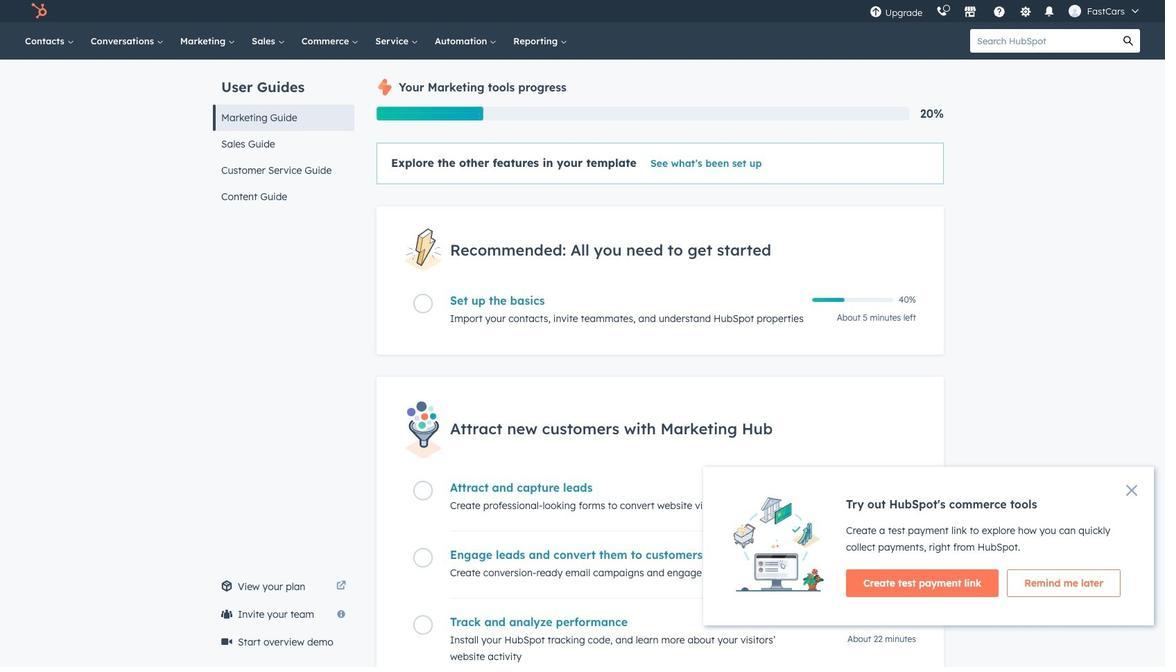 Task type: vqa. For each thing, say whether or not it's contained in the screenshot.
USER GUIDES element
yes



Task type: locate. For each thing, give the bounding box(es) containing it.
progress bar
[[377, 107, 483, 121]]

menu
[[863, 0, 1149, 22]]

link opens in a new window image
[[336, 579, 346, 596]]

link opens in a new window image
[[336, 582, 346, 592]]

Search HubSpot search field
[[970, 29, 1117, 53]]

close image
[[1126, 486, 1138, 497]]



Task type: describe. For each thing, give the bounding box(es) containing it.
marketplaces image
[[964, 6, 977, 19]]

christina overa image
[[1069, 5, 1082, 17]]

user guides element
[[213, 60, 354, 210]]

[object object] complete progress bar
[[812, 298, 845, 303]]



